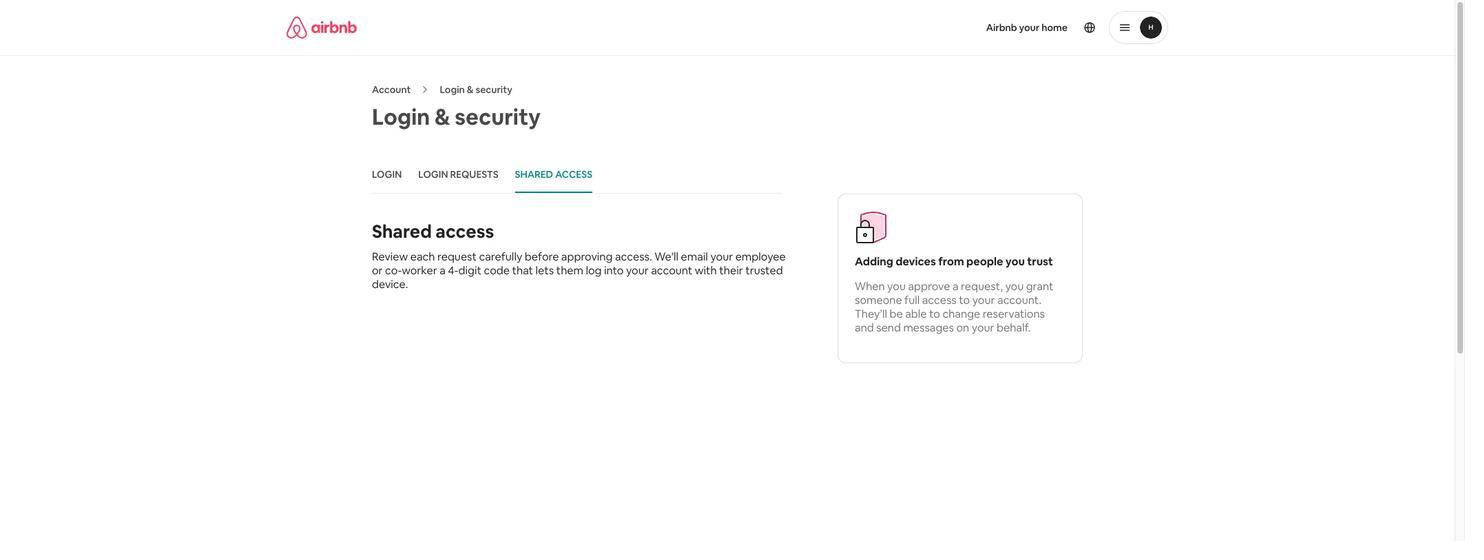 Task type: locate. For each thing, give the bounding box(es) containing it.
0 vertical spatial login
[[440, 83, 465, 96]]

to up on
[[960, 293, 971, 307]]

login right the account "link" at the top
[[440, 83, 465, 96]]

carefully
[[479, 250, 523, 264]]

your inside profile element
[[1020, 21, 1040, 34]]

them
[[557, 263, 584, 278]]

login left requests
[[419, 168, 448, 181]]

1 vertical spatial &
[[435, 103, 450, 131]]

you
[[1006, 254, 1026, 269], [888, 279, 906, 294], [1006, 279, 1024, 294]]

login
[[372, 168, 402, 181], [419, 168, 448, 181]]

with
[[695, 263, 717, 278]]

0 vertical spatial &
[[467, 83, 474, 96]]

devices
[[896, 254, 937, 269]]

that
[[512, 263, 533, 278]]

employee
[[736, 250, 786, 264]]

0 vertical spatial a
[[440, 263, 446, 278]]

1 vertical spatial security
[[455, 103, 541, 131]]

each
[[411, 250, 435, 264]]

your
[[1020, 21, 1040, 34], [711, 250, 733, 264], [626, 263, 649, 278], [973, 293, 996, 307], [972, 320, 995, 335]]

1 vertical spatial a
[[953, 279, 959, 294]]

0 horizontal spatial login
[[372, 168, 402, 181]]

login requests button
[[419, 157, 499, 193]]

access
[[556, 168, 593, 181]]

profile element
[[744, 0, 1169, 55]]

access
[[436, 220, 494, 243], [923, 293, 957, 307]]

and
[[855, 320, 874, 335]]

access right full
[[923, 293, 957, 307]]

tab list
[[372, 157, 782, 194]]

0 horizontal spatial a
[[440, 263, 446, 278]]

into
[[604, 263, 624, 278]]

login
[[440, 83, 465, 96], [372, 103, 430, 131]]

full
[[905, 293, 920, 307]]

1 horizontal spatial to
[[960, 293, 971, 307]]

before
[[525, 250, 559, 264]]

1 vertical spatial login & security
[[372, 103, 541, 131]]

0 horizontal spatial login
[[372, 103, 430, 131]]

approving
[[562, 250, 613, 264]]

security
[[476, 83, 513, 96], [455, 103, 541, 131]]

login for login
[[372, 168, 402, 181]]

1 horizontal spatial &
[[467, 83, 474, 96]]

login down account
[[372, 103, 430, 131]]

review
[[372, 250, 408, 264]]

digit
[[459, 263, 482, 278]]

grant
[[1027, 279, 1054, 294]]

they'll
[[855, 307, 888, 321]]

to
[[960, 293, 971, 307], [930, 307, 941, 321]]

1 login from the left
[[372, 168, 402, 181]]

1 horizontal spatial a
[[953, 279, 959, 294]]

login requests
[[419, 168, 499, 181]]

you right when
[[888, 279, 906, 294]]

approve
[[909, 279, 951, 294]]

lets
[[536, 263, 554, 278]]

login up shared
[[372, 168, 402, 181]]

&
[[467, 83, 474, 96], [435, 103, 450, 131]]

a down adding devices from people you trust
[[953, 279, 959, 294]]

change
[[943, 307, 981, 321]]

shared access button
[[515, 157, 593, 193]]

reservations
[[983, 307, 1046, 321]]

adding devices from people you trust
[[855, 254, 1054, 269]]

1 horizontal spatial access
[[923, 293, 957, 307]]

1 vertical spatial access
[[923, 293, 957, 307]]

to right 'able'
[[930, 307, 941, 321]]

login & security
[[440, 83, 513, 96], [372, 103, 541, 131]]

a left the 4-
[[440, 263, 446, 278]]

0 horizontal spatial &
[[435, 103, 450, 131]]

0 horizontal spatial access
[[436, 220, 494, 243]]

or
[[372, 263, 383, 278]]

access up request
[[436, 220, 494, 243]]

0 vertical spatial access
[[436, 220, 494, 243]]

request,
[[961, 279, 1003, 294]]

a
[[440, 263, 446, 278], [953, 279, 959, 294]]

2 login from the left
[[419, 168, 448, 181]]

1 horizontal spatial login
[[419, 168, 448, 181]]

when you approve a request, you grant someone full access to your account. they'll be able to change reservations and send messages on your behalf.
[[855, 279, 1054, 335]]

someone
[[855, 293, 903, 307]]

login inside login requests button
[[419, 168, 448, 181]]



Task type: vqa. For each thing, say whether or not it's contained in the screenshot.
the on
yes



Task type: describe. For each thing, give the bounding box(es) containing it.
1 horizontal spatial login
[[440, 83, 465, 96]]

when
[[855, 279, 885, 294]]

be
[[890, 307, 903, 321]]

their
[[720, 263, 743, 278]]

access.
[[615, 250, 652, 264]]

4-
[[448, 263, 459, 278]]

0 horizontal spatial to
[[930, 307, 941, 321]]

people
[[967, 254, 1004, 269]]

we'll
[[655, 250, 679, 264]]

email
[[681, 250, 708, 264]]

co-
[[385, 263, 402, 278]]

airbnb your home
[[987, 21, 1068, 34]]

0 vertical spatial login & security
[[440, 83, 513, 96]]

shared access review each request carefully before approving access. we'll email your employee or co-worker a 4-digit code that lets them log into your account with their trusted device.
[[372, 220, 786, 292]]

login for login requests
[[419, 168, 448, 181]]

shared access
[[515, 168, 593, 181]]

on
[[957, 320, 970, 335]]

account
[[651, 263, 693, 278]]

from
[[939, 254, 965, 269]]

behalf.
[[997, 320, 1031, 335]]

0 vertical spatial security
[[476, 83, 513, 96]]

trusted
[[746, 263, 783, 278]]

a inside when you approve a request, you grant someone full access to your account. they'll be able to change reservations and send messages on your behalf.
[[953, 279, 959, 294]]

access inside the shared access review each request carefully before approving access. we'll email your employee or co-worker a 4-digit code that lets them log into your account with their trusted device.
[[436, 220, 494, 243]]

messages
[[904, 320, 955, 335]]

shared
[[515, 168, 554, 181]]

adding
[[855, 254, 894, 269]]

a inside the shared access review each request carefully before approving access. we'll email your employee or co-worker a 4-digit code that lets them log into your account with their trusted device.
[[440, 263, 446, 278]]

send
[[877, 320, 901, 335]]

log
[[586, 263, 602, 278]]

account
[[372, 83, 411, 96]]

you left grant
[[1006, 279, 1024, 294]]

you left trust
[[1006, 254, 1026, 269]]

login button
[[372, 157, 402, 193]]

1 vertical spatial login
[[372, 103, 430, 131]]

worker
[[402, 263, 437, 278]]

account link
[[372, 83, 411, 96]]

airbnb your home link
[[978, 13, 1077, 42]]

shared
[[372, 220, 432, 243]]

home
[[1042, 21, 1068, 34]]

device.
[[372, 277, 408, 292]]

account.
[[998, 293, 1042, 307]]

tab list containing login
[[372, 157, 782, 194]]

requests
[[450, 168, 499, 181]]

access inside when you approve a request, you grant someone full access to your account. they'll be able to change reservations and send messages on your behalf.
[[923, 293, 957, 307]]

request
[[438, 250, 477, 264]]

airbnb
[[987, 21, 1018, 34]]

code
[[484, 263, 510, 278]]

able
[[906, 307, 927, 321]]

trust
[[1028, 254, 1054, 269]]



